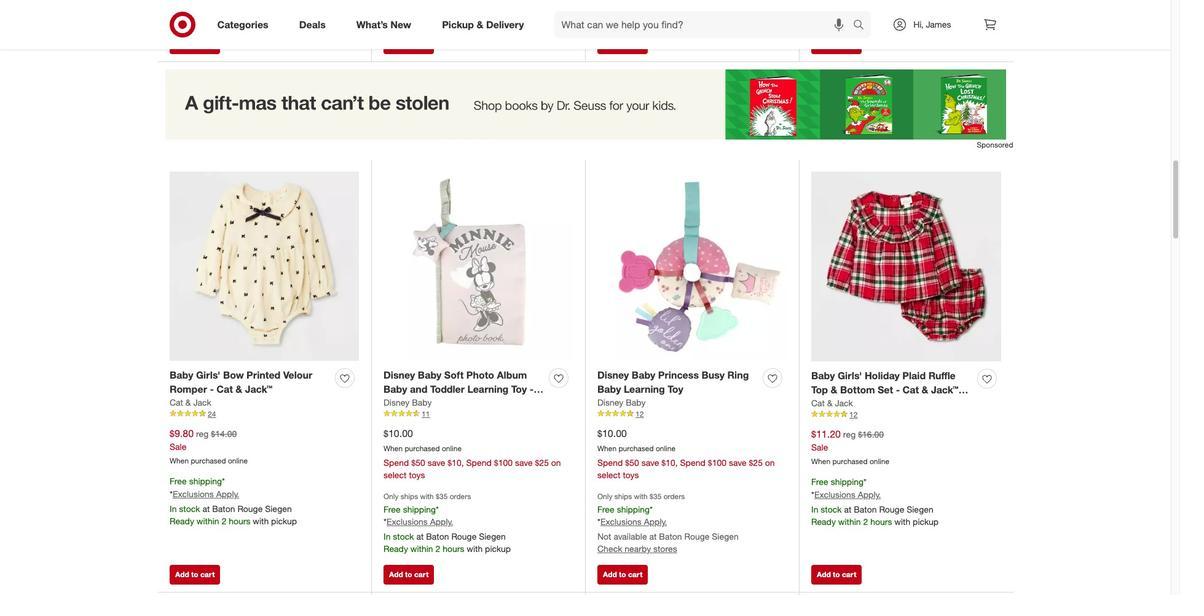 Task type: locate. For each thing, give the bounding box(es) containing it.
disney baby
[[384, 397, 432, 407], [597, 397, 646, 407]]

cat
[[217, 383, 233, 395], [903, 383, 919, 396], [170, 397, 183, 407], [811, 397, 825, 408]]

1 spend from the left
[[384, 458, 409, 468]]

at inside only ships with $35 orders free shipping * * exclusions apply. not available at baton rouge siegen check nearby stores
[[649, 531, 657, 542]]

within for $11.20
[[838, 516, 861, 527]]

3 save from the left
[[642, 458, 659, 468]]

2 on from the left
[[765, 458, 775, 468]]

1 horizontal spatial select
[[597, 470, 621, 480]]

apply. inside only ships with $35 orders free shipping * * exclusions apply. in stock at  baton rouge siegen ready within 2 hours with pickup
[[430, 517, 453, 527]]

1 $10.00 from the left
[[384, 427, 413, 439]]

-
[[210, 383, 214, 395], [530, 383, 534, 395], [896, 383, 900, 396]]

2 $10.00 when purchased online spend $50 save $10, spend $100 save $25 on select toys from the left
[[597, 427, 775, 480]]

learning
[[467, 383, 509, 395], [624, 383, 665, 395]]

$35 inside only ships with $35 orders free shipping * * exclusions apply. not available at baton rouge siegen check nearby stores
[[650, 492, 662, 501]]

baby
[[170, 369, 193, 381], [418, 369, 442, 381], [632, 369, 655, 381], [811, 369, 835, 382], [384, 383, 407, 395], [597, 383, 621, 395], [412, 397, 432, 407], [626, 397, 646, 407]]

available
[[186, 1, 219, 11], [614, 531, 647, 542]]

1 horizontal spatial check
[[597, 544, 622, 554]]

- up 11 'link'
[[530, 383, 534, 395]]

1 disney baby from the left
[[384, 397, 432, 407]]

baby girls' holiday plaid ruffle top & bottom set - cat & jack™ red link
[[811, 369, 972, 410]]

jack™ down ruffle
[[931, 383, 959, 396]]

sale inside $9.80 reg $14.00 sale when purchased online
[[170, 441, 186, 452]]

categories
[[217, 18, 268, 30]]

2 horizontal spatial pickup
[[913, 516, 939, 527]]

nearby
[[197, 13, 223, 24], [625, 544, 651, 554]]

shipping
[[189, 476, 222, 486], [831, 477, 864, 487], [403, 504, 436, 514], [617, 504, 650, 514]]

sale for $11.20
[[811, 442, 828, 452]]

disney baby for learning
[[597, 397, 646, 407]]

0 horizontal spatial orders
[[450, 492, 471, 501]]

1 orders from the left
[[450, 492, 471, 501]]

cart
[[200, 39, 215, 48], [200, 570, 215, 579], [414, 570, 429, 579], [628, 570, 643, 579], [842, 570, 856, 579]]

free shipping * * exclusions apply. in stock at  baton rouge siegen ready within 2 hours with pickup
[[170, 476, 297, 526], [811, 477, 939, 527]]

learning down princess
[[624, 383, 665, 395]]

1 horizontal spatial only
[[597, 492, 613, 501]]

spend
[[384, 458, 409, 468], [466, 458, 492, 468], [597, 458, 623, 468], [680, 458, 706, 468]]

- inside "baby girls' bow printed velour romper - cat & jack™"
[[210, 383, 214, 395]]

cart for baby girls' bow printed velour romper - cat & jack™
[[200, 570, 215, 579]]

disney baby soft photo album baby and toddler learning toy - minnie mouse
[[384, 369, 534, 409]]

disney baby down and
[[384, 397, 432, 407]]

1 horizontal spatial available
[[614, 531, 647, 542]]

0 horizontal spatial toy
[[511, 383, 527, 395]]

1 horizontal spatial 12 link
[[811, 409, 1001, 420]]

add for disney baby princess busy ring baby learning toy
[[603, 570, 617, 579]]

free shipping * * exclusions apply. in stock at  baton rouge siegen ready within 2 hours with pickup down $9.80 reg $14.00 sale when purchased online
[[170, 476, 297, 526]]

1 horizontal spatial jack™
[[931, 383, 959, 396]]

add to cart
[[175, 39, 215, 48], [175, 570, 215, 579], [389, 570, 429, 579], [603, 570, 643, 579], [817, 570, 856, 579]]

0 horizontal spatial -
[[210, 383, 214, 395]]

2 toy from the left
[[668, 383, 683, 395]]

baby girls' bow printed velour romper - cat & jack™
[[170, 369, 312, 395]]

toys up only ships with $35 orders free shipping * * exclusions apply. not available at baton rouge siegen check nearby stores
[[623, 470, 639, 480]]

reg
[[196, 428, 209, 439], [843, 429, 856, 439]]

jack™ down printed
[[245, 383, 272, 395]]

not
[[170, 1, 184, 11], [597, 531, 611, 542]]

1 horizontal spatial cat & jack link
[[811, 397, 853, 409]]

1 $50 from the left
[[411, 458, 425, 468]]

0 horizontal spatial ready
[[170, 516, 194, 526]]

baby girls' holiday plaid ruffle top & bottom set - cat & jack™ red
[[811, 369, 959, 410]]

$10,
[[448, 458, 464, 468], [662, 458, 678, 468]]

0 vertical spatial check
[[170, 13, 195, 24]]

exclusions apply. button
[[173, 488, 239, 501], [814, 489, 881, 501], [387, 516, 453, 528], [601, 516, 667, 528]]

0 vertical spatial not
[[170, 1, 184, 11]]

2 $35 from the left
[[650, 492, 662, 501]]

pickup inside only ships with $35 orders free shipping * * exclusions apply. in stock at  baton rouge siegen ready within 2 hours with pickup
[[485, 544, 511, 554]]

$35 for toddler
[[436, 492, 448, 501]]

1 $35 from the left
[[436, 492, 448, 501]]

only inside only ships with $35 orders free shipping * * exclusions apply. in stock at  baton rouge siegen ready within 2 hours with pickup
[[384, 492, 399, 501]]

holiday
[[865, 369, 900, 382]]

disney for disney baby princess busy ring baby learning toy link at the right of the page
[[597, 369, 629, 381]]

0 horizontal spatial free shipping * * exclusions apply. in stock at  baton rouge siegen ready within 2 hours with pickup
[[170, 476, 297, 526]]

$100
[[494, 458, 513, 468], [708, 458, 727, 468]]

1 vertical spatial nearby
[[625, 544, 651, 554]]

1 horizontal spatial toy
[[668, 383, 683, 395]]

0 horizontal spatial stores
[[226, 13, 249, 24]]

jack up 24
[[193, 397, 211, 407]]

jack™ inside "baby girls' bow printed velour romper - cat & jack™"
[[245, 383, 272, 395]]

1 horizontal spatial within
[[410, 544, 433, 554]]

$50
[[411, 458, 425, 468], [625, 458, 639, 468]]

& right pickup
[[477, 18, 483, 30]]

1 horizontal spatial in
[[384, 531, 391, 542]]

reg for $11.20
[[843, 429, 856, 439]]

when inside $11.20 reg $16.00 sale when purchased online
[[811, 456, 831, 466]]

cat & jack down the top
[[811, 397, 853, 408]]

1 horizontal spatial $10.00 when purchased online spend $50 save $10, spend $100 save $25 on select toys
[[597, 427, 775, 480]]

orders inside only ships with $35 orders free shipping * * exclusions apply. not available at baton rouge siegen check nearby stores
[[664, 492, 685, 501]]

on for disney baby soft photo album baby and toddler learning toy - minnie mouse
[[551, 458, 561, 468]]

2 ships from the left
[[615, 492, 632, 501]]

orders
[[450, 492, 471, 501], [664, 492, 685, 501]]

$10.00 when purchased online spend $50 save $10, spend $100 save $25 on select toys for toddler
[[384, 427, 561, 480]]

0 horizontal spatial ships
[[401, 492, 418, 501]]

cart for disney baby princess busy ring baby learning toy
[[628, 570, 643, 579]]

1 horizontal spatial 12
[[850, 410, 858, 419]]

1 $25 from the left
[[535, 458, 549, 468]]

0 horizontal spatial only
[[384, 492, 399, 501]]

0 horizontal spatial $10.00 when purchased online spend $50 save $10, spend $100 save $25 on select toys
[[384, 427, 561, 480]]

2 horizontal spatial hours
[[870, 516, 892, 527]]

1 horizontal spatial $25
[[749, 458, 763, 468]]

1 vertical spatial stores
[[653, 544, 677, 554]]

stock inside only ships with $35 orders free shipping * * exclusions apply. in stock at  baton rouge siegen ready within 2 hours with pickup
[[393, 531, 414, 542]]

check inside only ships with $35 orders free shipping * * exclusions apply. not available at baton rouge siegen check nearby stores
[[597, 544, 622, 554]]

12 link
[[597, 409, 787, 419], [811, 409, 1001, 420]]

hours
[[229, 516, 250, 526], [870, 516, 892, 527], [443, 544, 464, 554]]

1 horizontal spatial stock
[[393, 531, 414, 542]]

2 $100 from the left
[[708, 458, 727, 468]]

only
[[384, 492, 399, 501], [597, 492, 613, 501]]

nearby inside only ships with $35 orders free shipping * * exclusions apply. not available at baton rouge siegen check nearby stores
[[625, 544, 651, 554]]

in
[[170, 504, 177, 514], [811, 504, 818, 515], [384, 531, 391, 542]]

purchased
[[405, 444, 440, 453], [619, 444, 654, 453], [191, 456, 226, 465], [833, 456, 868, 466]]

toys
[[409, 470, 425, 480], [623, 470, 639, 480]]

$10, down 11 'link'
[[448, 458, 464, 468]]

sale down $9.80
[[170, 441, 186, 452]]

1 horizontal spatial $10.00
[[597, 427, 627, 439]]

2 $25 from the left
[[749, 458, 763, 468]]

pickup for $11.20
[[913, 516, 939, 527]]

add to cart button
[[170, 34, 220, 54], [170, 565, 220, 584], [384, 565, 434, 584], [597, 565, 648, 584], [811, 565, 862, 584]]

2 horizontal spatial 2
[[863, 516, 868, 527]]

0 horizontal spatial learning
[[467, 383, 509, 395]]

& down the plaid
[[922, 383, 928, 396]]

baton inside only ships with $35 orders free shipping * * exclusions apply. in stock at  baton rouge siegen ready within 2 hours with pickup
[[426, 531, 449, 542]]

sale
[[170, 441, 186, 452], [811, 442, 828, 452]]

1 vertical spatial check nearby stores button
[[597, 543, 677, 555]]

1 vertical spatial not
[[597, 531, 611, 542]]

ships
[[401, 492, 418, 501], [615, 492, 632, 501]]

disney baby link
[[384, 396, 432, 409], [597, 396, 646, 409]]

disney inside disney baby princess busy ring baby learning toy
[[597, 369, 629, 381]]

disney baby princess busy ring baby learning toy image
[[597, 172, 787, 361], [597, 172, 787, 361]]

0 horizontal spatial disney baby
[[384, 397, 432, 407]]

1 only from the left
[[384, 492, 399, 501]]

girls' up bottom
[[838, 369, 862, 382]]

1 horizontal spatial $50
[[625, 458, 639, 468]]

learning down photo
[[467, 383, 509, 395]]

exclusions
[[173, 489, 214, 499], [814, 489, 856, 500], [387, 517, 428, 527], [601, 517, 642, 527]]

add to cart button for baby girls' holiday plaid ruffle top & bottom set - cat & jack™ red
[[811, 565, 862, 584]]

jack for &
[[835, 397, 853, 408]]

hi, james
[[914, 19, 951, 30]]

plaid
[[903, 369, 926, 382]]

cat down the plaid
[[903, 383, 919, 396]]

1 horizontal spatial not
[[597, 531, 611, 542]]

0 horizontal spatial within
[[197, 516, 219, 526]]

0 vertical spatial available
[[186, 1, 219, 11]]

1 horizontal spatial $100
[[708, 458, 727, 468]]

toy
[[511, 383, 527, 395], [668, 383, 683, 395]]

girls' up romper at the bottom left
[[196, 369, 220, 381]]

girls' for &
[[838, 369, 862, 382]]

0 horizontal spatial $100
[[494, 458, 513, 468]]

2 spend from the left
[[466, 458, 492, 468]]

0 horizontal spatial 12
[[636, 409, 644, 418]]

2 horizontal spatial -
[[896, 383, 900, 396]]

in inside only ships with $35 orders free shipping * * exclusions apply. in stock at  baton rouge siegen ready within 2 hours with pickup
[[384, 531, 391, 542]]

$25
[[535, 458, 549, 468], [749, 458, 763, 468]]

on
[[551, 458, 561, 468], [765, 458, 775, 468]]

in for $11.20
[[811, 504, 818, 515]]

12 for $11.20
[[850, 410, 858, 419]]

baton inside only ships with $35 orders free shipping * * exclusions apply. not available at baton rouge siegen check nearby stores
[[659, 531, 682, 542]]

jack down bottom
[[835, 397, 853, 408]]

reg right $9.80
[[196, 428, 209, 439]]

$14.00
[[211, 428, 237, 439]]

at
[[222, 1, 229, 11], [203, 504, 210, 514], [844, 504, 852, 515], [416, 531, 424, 542], [649, 531, 657, 542]]

pickup & delivery link
[[432, 11, 539, 38]]

0 horizontal spatial girls'
[[196, 369, 220, 381]]

$35 inside only ships with $35 orders free shipping * * exclusions apply. in stock at  baton rouge siegen ready within 2 hours with pickup
[[436, 492, 448, 501]]

orders inside only ships with $35 orders free shipping * * exclusions apply. in stock at  baton rouge siegen ready within 2 hours with pickup
[[450, 492, 471, 501]]

1 horizontal spatial hours
[[443, 544, 464, 554]]

1 horizontal spatial girls'
[[838, 369, 862, 382]]

1 select from the left
[[384, 470, 407, 480]]

0 vertical spatial check nearby stores button
[[170, 12, 249, 25]]

0 horizontal spatial toys
[[409, 470, 425, 480]]

on for disney baby princess busy ring baby learning toy
[[765, 458, 775, 468]]

2 learning from the left
[[624, 383, 665, 395]]

cat & jack link for romper
[[170, 396, 211, 409]]

sponsored
[[977, 140, 1013, 149]]

2 $10.00 from the left
[[597, 427, 627, 439]]

0 horizontal spatial jack
[[193, 397, 211, 407]]

what's
[[356, 18, 388, 30]]

baby girls' holiday plaid ruffle top & bottom set - cat & jack™ red image
[[811, 172, 1001, 362], [811, 172, 1001, 362]]

0 horizontal spatial pickup
[[271, 516, 297, 526]]

disney
[[384, 369, 415, 381], [597, 369, 629, 381], [384, 397, 410, 407], [597, 397, 624, 407]]

$10, up only ships with $35 orders free shipping * * exclusions apply. not available at baton rouge siegen check nearby stores
[[662, 458, 678, 468]]

check nearby stores button
[[170, 12, 249, 25], [597, 543, 677, 555]]

1 horizontal spatial ready
[[384, 544, 408, 554]]

jack for -
[[193, 397, 211, 407]]

1 horizontal spatial sale
[[811, 442, 828, 452]]

1 toy from the left
[[511, 383, 527, 395]]

1 horizontal spatial stores
[[653, 544, 677, 554]]

24
[[208, 409, 216, 418]]

1 horizontal spatial pickup
[[485, 544, 511, 554]]

ships inside only ships with $35 orders free shipping * * exclusions apply. not available at baton rouge siegen check nearby stores
[[615, 492, 632, 501]]

free shipping * * exclusions apply. in stock at  baton rouge siegen ready within 2 hours with pickup for $11.20
[[811, 477, 939, 527]]

reg inside $9.80 reg $14.00 sale when purchased online
[[196, 428, 209, 439]]

0 horizontal spatial in
[[170, 504, 177, 514]]

sale inside $11.20 reg $16.00 sale when purchased online
[[811, 442, 828, 452]]

stock
[[179, 504, 200, 514], [821, 504, 842, 515], [393, 531, 414, 542]]

1 horizontal spatial disney baby
[[597, 397, 646, 407]]

1 ships from the left
[[401, 492, 418, 501]]

girls' inside "baby girls' bow printed velour romper - cat & jack™"
[[196, 369, 220, 381]]

select for disney baby princess busy ring baby learning toy
[[597, 470, 621, 480]]

1 on from the left
[[551, 458, 561, 468]]

add for disney baby soft photo album baby and toddler learning toy - minnie mouse
[[389, 570, 403, 579]]

select
[[384, 470, 407, 480], [597, 470, 621, 480]]

12 down bottom
[[850, 410, 858, 419]]

1 $100 from the left
[[494, 458, 513, 468]]

orders for toddler
[[450, 492, 471, 501]]

cat & jack link down romper at the bottom left
[[170, 396, 211, 409]]

2 $50 from the left
[[625, 458, 639, 468]]

only for disney baby princess busy ring baby learning toy
[[597, 492, 613, 501]]

1 toys from the left
[[409, 470, 425, 480]]

disney baby down disney baby princess busy ring baby learning toy
[[597, 397, 646, 407]]

0 horizontal spatial $10,
[[448, 458, 464, 468]]

1 horizontal spatial cat & jack
[[811, 397, 853, 408]]

toys up only ships with $35 orders free shipping * * exclusions apply. in stock at  baton rouge siegen ready within 2 hours with pickup at the left bottom of the page
[[409, 470, 425, 480]]

2 only from the left
[[597, 492, 613, 501]]

toys for learning
[[623, 470, 639, 480]]

$100 for disney baby soft photo album baby and toddler learning toy - minnie mouse
[[494, 458, 513, 468]]

1 horizontal spatial $10,
[[662, 458, 678, 468]]

disney baby link for learning
[[597, 396, 646, 409]]

toy down album
[[511, 383, 527, 395]]

cat & jack link for top
[[811, 397, 853, 409]]

0 horizontal spatial reg
[[196, 428, 209, 439]]

0 horizontal spatial stock
[[179, 504, 200, 514]]

toy inside disney baby princess busy ring baby learning toy
[[668, 383, 683, 395]]

girls' inside baby girls' holiday plaid ruffle top & bottom set - cat & jack™ red
[[838, 369, 862, 382]]

disney baby link down and
[[384, 396, 432, 409]]

ready
[[170, 516, 194, 526], [811, 516, 836, 527], [384, 544, 408, 554]]

2
[[222, 516, 226, 526], [863, 516, 868, 527], [435, 544, 440, 554]]

ships inside only ships with $35 orders free shipping * * exclusions apply. in stock at  baton rouge siegen ready within 2 hours with pickup
[[401, 492, 418, 501]]

baton
[[212, 504, 235, 514], [854, 504, 877, 515], [426, 531, 449, 542], [659, 531, 682, 542]]

cat down the top
[[811, 397, 825, 408]]

2 orders from the left
[[664, 492, 685, 501]]

- right 'set'
[[896, 383, 900, 396]]

0 horizontal spatial cat & jack
[[170, 397, 211, 407]]

baby girls' bow printed velour romper - cat & jack™ image
[[170, 172, 359, 361], [170, 172, 359, 361]]

online inside $11.20 reg $16.00 sale when purchased online
[[870, 456, 889, 466]]

reg inside $11.20 reg $16.00 sale when purchased online
[[843, 429, 856, 439]]

0 horizontal spatial hours
[[229, 516, 250, 526]]

0 horizontal spatial $10.00
[[384, 427, 413, 439]]

free shipping * * exclusions apply. in stock at  baton rouge siegen ready within 2 hours with pickup down $11.20 reg $16.00 sale when purchased online
[[811, 477, 939, 527]]

$50 for learning
[[625, 458, 639, 468]]

to
[[191, 39, 198, 48], [191, 570, 198, 579], [405, 570, 412, 579], [619, 570, 626, 579], [833, 570, 840, 579]]

1 horizontal spatial $35
[[650, 492, 662, 501]]

2 select from the left
[[597, 470, 621, 480]]

1 horizontal spatial free shipping * * exclusions apply. in stock at  baton rouge siegen ready within 2 hours with pickup
[[811, 477, 939, 527]]

sale down the $11.20
[[811, 442, 828, 452]]

0 horizontal spatial disney baby link
[[384, 396, 432, 409]]

reg left $16.00 at the right bottom of page
[[843, 429, 856, 439]]

disney inside disney baby soft photo album baby and toddler learning toy - minnie mouse
[[384, 369, 415, 381]]

toy down princess
[[668, 383, 683, 395]]

add
[[175, 39, 189, 48], [175, 570, 189, 579], [389, 570, 403, 579], [603, 570, 617, 579], [817, 570, 831, 579]]

2 horizontal spatial stock
[[821, 504, 842, 515]]

2 $10, from the left
[[662, 458, 678, 468]]

0 horizontal spatial not
[[170, 1, 184, 11]]

2 horizontal spatial in
[[811, 504, 818, 515]]

toys for and
[[409, 470, 425, 480]]

apply.
[[216, 489, 239, 499], [858, 489, 881, 500], [430, 517, 453, 527], [644, 517, 667, 527]]

disney baby link down disney baby princess busy ring baby learning toy
[[597, 396, 646, 409]]

jack
[[193, 397, 211, 407], [835, 397, 853, 408]]

0 horizontal spatial sale
[[170, 441, 186, 452]]

disney for and's disney baby link
[[384, 397, 410, 407]]

12 down disney baby princess busy ring baby learning toy
[[636, 409, 644, 418]]

1 horizontal spatial orders
[[664, 492, 685, 501]]

& inside "baby girls' bow printed velour romper - cat & jack™"
[[236, 383, 242, 395]]

1 horizontal spatial ships
[[615, 492, 632, 501]]

& down bow
[[236, 383, 242, 395]]

only ships with $35 orders free shipping * * exclusions apply. in stock at  baton rouge siegen ready within 2 hours with pickup
[[384, 492, 511, 554]]

ready inside only ships with $35 orders free shipping * * exclusions apply. in stock at  baton rouge siegen ready within 2 hours with pickup
[[384, 544, 408, 554]]

1 horizontal spatial toys
[[623, 470, 639, 480]]

0 horizontal spatial available
[[186, 1, 219, 11]]

& down the top
[[827, 397, 833, 408]]

0 horizontal spatial $50
[[411, 458, 425, 468]]

stock for $9.80
[[179, 504, 200, 514]]

not inside only ships with $35 orders free shipping * * exclusions apply. not available at baton rouge siegen check nearby stores
[[597, 531, 611, 542]]

within
[[197, 516, 219, 526], [838, 516, 861, 527], [410, 544, 433, 554]]

1 disney baby link from the left
[[384, 396, 432, 409]]

0 horizontal spatial $35
[[436, 492, 448, 501]]

romper
[[170, 383, 207, 395]]

cart for baby girls' holiday plaid ruffle top & bottom set - cat & jack™ red
[[842, 570, 856, 579]]

when
[[384, 444, 403, 453], [597, 444, 617, 453], [170, 456, 189, 465], [811, 456, 831, 466]]

cat down bow
[[217, 383, 233, 395]]

2 toys from the left
[[623, 470, 639, 480]]

not available at check nearby stores
[[170, 1, 249, 24]]

2 disney baby from the left
[[597, 397, 646, 407]]

$10.00 for disney baby princess busy ring baby learning toy
[[597, 427, 627, 439]]

0 horizontal spatial 12 link
[[597, 409, 787, 419]]

with inside only ships with $35 orders free shipping * * exclusions apply. not available at baton rouge siegen check nearby stores
[[634, 492, 648, 501]]

1 vertical spatial available
[[614, 531, 647, 542]]

0 vertical spatial stores
[[226, 13, 249, 24]]

cat & jack down romper at the bottom left
[[170, 397, 211, 407]]

*
[[222, 476, 225, 486], [864, 477, 867, 487], [170, 489, 173, 499], [811, 489, 814, 500], [436, 504, 439, 514], [650, 504, 653, 514], [384, 517, 387, 527], [597, 517, 601, 527]]

pickup
[[271, 516, 297, 526], [913, 516, 939, 527], [485, 544, 511, 554]]

1 learning from the left
[[467, 383, 509, 395]]

0 horizontal spatial on
[[551, 458, 561, 468]]

0 horizontal spatial cat & jack link
[[170, 396, 211, 409]]

1 $10.00 when purchased online spend $50 save $10, spend $100 save $25 on select toys from the left
[[384, 427, 561, 480]]

to for disney baby soft photo album baby and toddler learning toy - minnie mouse
[[405, 570, 412, 579]]

1 horizontal spatial jack
[[835, 397, 853, 408]]

12 link down 'set'
[[811, 409, 1001, 420]]

- inside baby girls' holiday plaid ruffle top & bottom set - cat & jack™ red
[[896, 383, 900, 396]]

girls'
[[196, 369, 220, 381], [838, 369, 862, 382]]

select for disney baby soft photo album baby and toddler learning toy - minnie mouse
[[384, 470, 407, 480]]

2 disney baby link from the left
[[597, 396, 646, 409]]

4 spend from the left
[[680, 458, 706, 468]]

only inside only ships with $35 orders free shipping * * exclusions apply. not available at baton rouge siegen check nearby stores
[[597, 492, 613, 501]]

0 horizontal spatial jack™
[[245, 383, 272, 395]]

free inside only ships with $35 orders free shipping * * exclusions apply. in stock at  baton rouge siegen ready within 2 hours with pickup
[[384, 504, 401, 514]]

add to cart for baby girls' bow printed velour romper - cat & jack™
[[175, 570, 215, 579]]

1 horizontal spatial -
[[530, 383, 534, 395]]

12
[[636, 409, 644, 418], [850, 410, 858, 419]]

cat & jack link down the top
[[811, 397, 853, 409]]

disney baby soft photo album baby and toddler learning toy - minnie mouse image
[[384, 172, 573, 361], [384, 172, 573, 361]]

1 vertical spatial check
[[597, 544, 622, 554]]

1 horizontal spatial on
[[765, 458, 775, 468]]

learning inside disney baby soft photo album baby and toddler learning toy - minnie mouse
[[467, 383, 509, 395]]

12 link down disney baby princess busy ring baby learning toy link at the right of the page
[[597, 409, 787, 419]]

1 horizontal spatial reg
[[843, 429, 856, 439]]

12 link for bottom
[[811, 409, 1001, 420]]

within inside only ships with $35 orders free shipping * * exclusions apply. in stock at  baton rouge siegen ready within 2 hours with pickup
[[410, 544, 433, 554]]

available inside not available at check nearby stores
[[186, 1, 219, 11]]

- right romper at the bottom left
[[210, 383, 214, 395]]

$25 for disney baby soft photo album baby and toddler learning toy - minnie mouse
[[535, 458, 549, 468]]

cat & jack link
[[170, 396, 211, 409], [811, 397, 853, 409]]

0 horizontal spatial select
[[384, 470, 407, 480]]

jack™
[[245, 383, 272, 395], [931, 383, 959, 396]]

1 horizontal spatial learning
[[624, 383, 665, 395]]

0 horizontal spatial $25
[[535, 458, 549, 468]]

1 $10, from the left
[[448, 458, 464, 468]]

and
[[410, 383, 428, 395]]

free inside only ships with $35 orders free shipping * * exclusions apply. not available at baton rouge siegen check nearby stores
[[597, 504, 615, 514]]

1 horizontal spatial disney baby link
[[597, 396, 646, 409]]

1 horizontal spatial nearby
[[625, 544, 651, 554]]

add to cart button for baby girls' bow printed velour romper - cat & jack™
[[170, 565, 220, 584]]

0 horizontal spatial nearby
[[197, 13, 223, 24]]

disney for disney baby soft photo album baby and toddler learning toy - minnie mouse link
[[384, 369, 415, 381]]

0 vertical spatial nearby
[[197, 13, 223, 24]]

save
[[428, 458, 445, 468], [515, 458, 533, 468], [642, 458, 659, 468], [729, 458, 747, 468]]

0 horizontal spatial 2
[[222, 516, 226, 526]]

0 horizontal spatial check
[[170, 13, 195, 24]]

apply. inside only ships with $35 orders free shipping * * exclusions apply. not available at baton rouge siegen check nearby stores
[[644, 517, 667, 527]]

2 horizontal spatial within
[[838, 516, 861, 527]]

$10.00
[[384, 427, 413, 439], [597, 427, 627, 439]]



Task type: describe. For each thing, give the bounding box(es) containing it.
online inside $9.80 reg $14.00 sale when purchased online
[[228, 456, 248, 465]]

2 for $9.80
[[222, 516, 226, 526]]

stores inside only ships with $35 orders free shipping * * exclusions apply. not available at baton rouge siegen check nearby stores
[[653, 544, 677, 554]]

cat inside baby girls' holiday plaid ruffle top & bottom set - cat & jack™ red
[[903, 383, 919, 396]]

$9.80 reg $14.00 sale when purchased online
[[170, 427, 248, 465]]

search button
[[848, 11, 877, 41]]

available inside only ships with $35 orders free shipping * * exclusions apply. not available at baton rouge siegen check nearby stores
[[614, 531, 647, 542]]

2 inside only ships with $35 orders free shipping * * exclusions apply. in stock at  baton rouge siegen ready within 2 hours with pickup
[[435, 544, 440, 554]]

0 horizontal spatial check nearby stores button
[[170, 12, 249, 25]]

12 for $10.00
[[636, 409, 644, 418]]

2 save from the left
[[515, 458, 533, 468]]

ring
[[728, 369, 749, 381]]

11 link
[[384, 409, 573, 419]]

1 save from the left
[[428, 458, 445, 468]]

princess
[[658, 369, 699, 381]]

minnie
[[384, 397, 415, 409]]

rouge inside only ships with $35 orders free shipping * * exclusions apply. not available at baton rouge siegen check nearby stores
[[684, 531, 710, 542]]

stores inside not available at check nearby stores
[[226, 13, 249, 24]]

24 link
[[170, 409, 359, 419]]

disney baby soft photo album baby and toddler learning toy - minnie mouse link
[[384, 368, 544, 409]]

What can we help you find? suggestions appear below search field
[[554, 11, 856, 38]]

to for disney baby princess busy ring baby learning toy
[[619, 570, 626, 579]]

album
[[497, 369, 527, 381]]

new
[[391, 18, 411, 30]]

ready for $9.80
[[170, 516, 194, 526]]

cat & jack for romper
[[170, 397, 211, 407]]

at inside not available at check nearby stores
[[222, 1, 229, 11]]

ready for $11.20
[[811, 516, 836, 527]]

to for baby girls' bow printed velour romper - cat & jack™
[[191, 570, 198, 579]]

what's new
[[356, 18, 411, 30]]

red
[[811, 397, 830, 410]]

photo
[[466, 369, 494, 381]]

1 horizontal spatial check nearby stores button
[[597, 543, 677, 555]]

add to cart for disney baby princess busy ring baby learning toy
[[603, 570, 643, 579]]

hours for $9.80
[[229, 516, 250, 526]]

only ships with $35 orders free shipping * * exclusions apply. not available at baton rouge siegen check nearby stores
[[597, 492, 739, 554]]

$50 for and
[[411, 458, 425, 468]]

add for baby girls' bow printed velour romper - cat & jack™
[[175, 570, 189, 579]]

to for baby girls' holiday plaid ruffle top & bottom set - cat & jack™ red
[[833, 570, 840, 579]]

shipping inside only ships with $35 orders free shipping * * exclusions apply. in stock at  baton rouge siegen ready within 2 hours with pickup
[[403, 504, 436, 514]]

add to cart button for disney baby princess busy ring baby learning toy
[[597, 565, 648, 584]]

ships for disney baby princess busy ring baby learning toy
[[615, 492, 632, 501]]

check inside not available at check nearby stores
[[170, 13, 195, 24]]

printed
[[247, 369, 281, 381]]

bow
[[223, 369, 244, 381]]

hours inside only ships with $35 orders free shipping * * exclusions apply. in stock at  baton rouge siegen ready within 2 hours with pickup
[[443, 544, 464, 554]]

add to cart button for disney baby soft photo album baby and toddler learning toy - minnie mouse
[[384, 565, 434, 584]]

4 save from the left
[[729, 458, 747, 468]]

3 spend from the left
[[597, 458, 623, 468]]

sale for $9.80
[[170, 441, 186, 452]]

$10.00 for disney baby soft photo album baby and toddler learning toy - minnie mouse
[[384, 427, 413, 439]]

$10.00 when purchased online spend $50 save $10, spend $100 save $25 on select toys for toy
[[597, 427, 775, 480]]

pickup
[[442, 18, 474, 30]]

$10, for toddler
[[448, 458, 464, 468]]

free shipping * * exclusions apply. in stock at  baton rouge siegen ready within 2 hours with pickup for $9.80
[[170, 476, 297, 526]]

in for $9.80
[[170, 504, 177, 514]]

12 link for toy
[[597, 409, 787, 419]]

learning inside disney baby princess busy ring baby learning toy
[[624, 383, 665, 395]]

exclusions inside only ships with $35 orders free shipping * * exclusions apply. not available at baton rouge siegen check nearby stores
[[601, 517, 642, 527]]

delivery
[[486, 18, 524, 30]]

exclusions inside only ships with $35 orders free shipping * * exclusions apply. in stock at  baton rouge siegen ready within 2 hours with pickup
[[387, 517, 428, 527]]

not inside not available at check nearby stores
[[170, 1, 184, 11]]

disney baby princess busy ring baby learning toy link
[[597, 368, 758, 396]]

disney baby for and
[[384, 397, 432, 407]]

- inside disney baby soft photo album baby and toddler learning toy - minnie mouse
[[530, 383, 534, 395]]

advertisement region
[[158, 69, 1013, 139]]

& down romper at the bottom left
[[185, 397, 191, 407]]

velour
[[283, 369, 312, 381]]

ships for disney baby soft photo album baby and toddler learning toy - minnie mouse
[[401, 492, 418, 501]]

hours for $11.20
[[870, 516, 892, 527]]

deals
[[299, 18, 326, 30]]

add to cart for disney baby soft photo album baby and toddler learning toy - minnie mouse
[[389, 570, 429, 579]]

disney for learning's disney baby link
[[597, 397, 624, 407]]

siegen inside only ships with $35 orders free shipping * * exclusions apply. not available at baton rouge siegen check nearby stores
[[712, 531, 739, 542]]

james
[[926, 19, 951, 30]]

$11.20
[[811, 428, 841, 440]]

add for baby girls' holiday plaid ruffle top & bottom set - cat & jack™ red
[[817, 570, 831, 579]]

purchased inside $9.80 reg $14.00 sale when purchased online
[[191, 456, 226, 465]]

$11.20 reg $16.00 sale when purchased online
[[811, 428, 889, 466]]

pickup for $9.80
[[271, 516, 297, 526]]

$35 for toy
[[650, 492, 662, 501]]

girls' for -
[[196, 369, 220, 381]]

cart for disney baby soft photo album baby and toddler learning toy - minnie mouse
[[414, 570, 429, 579]]

only for disney baby soft photo album baby and toddler learning toy - minnie mouse
[[384, 492, 399, 501]]

what's new link
[[346, 11, 427, 38]]

shipping inside only ships with $35 orders free shipping * * exclusions apply. not available at baton rouge siegen check nearby stores
[[617, 504, 650, 514]]

$16.00
[[858, 429, 884, 439]]

$9.80
[[170, 427, 194, 439]]

toddler
[[430, 383, 465, 395]]

disney baby princess busy ring baby learning toy
[[597, 369, 749, 395]]

at inside only ships with $35 orders free shipping * * exclusions apply. in stock at  baton rouge siegen ready within 2 hours with pickup
[[416, 531, 424, 542]]

baby inside baby girls' holiday plaid ruffle top & bottom set - cat & jack™ red
[[811, 369, 835, 382]]

nearby inside not available at check nearby stores
[[197, 13, 223, 24]]

within for $9.80
[[197, 516, 219, 526]]

11
[[422, 409, 430, 418]]

top
[[811, 383, 828, 396]]

baby girls' bow printed velour romper - cat & jack™ link
[[170, 368, 330, 396]]

categories link
[[207, 11, 284, 38]]

search
[[848, 19, 877, 32]]

add to cart for baby girls' holiday plaid ruffle top & bottom set - cat & jack™ red
[[817, 570, 856, 579]]

toy inside disney baby soft photo album baby and toddler learning toy - minnie mouse
[[511, 383, 527, 395]]

pickup & delivery
[[442, 18, 524, 30]]

reg for $9.80
[[196, 428, 209, 439]]

cat & jack for top
[[811, 397, 853, 408]]

stock for $11.20
[[821, 504, 842, 515]]

when inside $9.80 reg $14.00 sale when purchased online
[[170, 456, 189, 465]]

cat down romper at the bottom left
[[170, 397, 183, 407]]

2 for $11.20
[[863, 516, 868, 527]]

disney baby link for and
[[384, 396, 432, 409]]

jack™ inside baby girls' holiday plaid ruffle top & bottom set - cat & jack™ red
[[931, 383, 959, 396]]

siegen inside only ships with $35 orders free shipping * * exclusions apply. in stock at  baton rouge siegen ready within 2 hours with pickup
[[479, 531, 506, 542]]

cat inside "baby girls' bow printed velour romper - cat & jack™"
[[217, 383, 233, 395]]

purchased inside $11.20 reg $16.00 sale when purchased online
[[833, 456, 868, 466]]

& right the top
[[831, 383, 838, 396]]

mouse
[[418, 397, 449, 409]]

$10, for toy
[[662, 458, 678, 468]]

ruffle
[[929, 369, 956, 382]]

rouge inside only ships with $35 orders free shipping * * exclusions apply. in stock at  baton rouge siegen ready within 2 hours with pickup
[[451, 531, 477, 542]]

set
[[878, 383, 893, 396]]

baby inside "baby girls' bow printed velour romper - cat & jack™"
[[170, 369, 193, 381]]

deals link
[[289, 11, 341, 38]]

soft
[[444, 369, 464, 381]]

$25 for disney baby princess busy ring baby learning toy
[[749, 458, 763, 468]]

orders for toy
[[664, 492, 685, 501]]

busy
[[702, 369, 725, 381]]

hi,
[[914, 19, 924, 30]]

$100 for disney baby princess busy ring baby learning toy
[[708, 458, 727, 468]]

bottom
[[840, 383, 875, 396]]



Task type: vqa. For each thing, say whether or not it's contained in the screenshot.
the top quality
no



